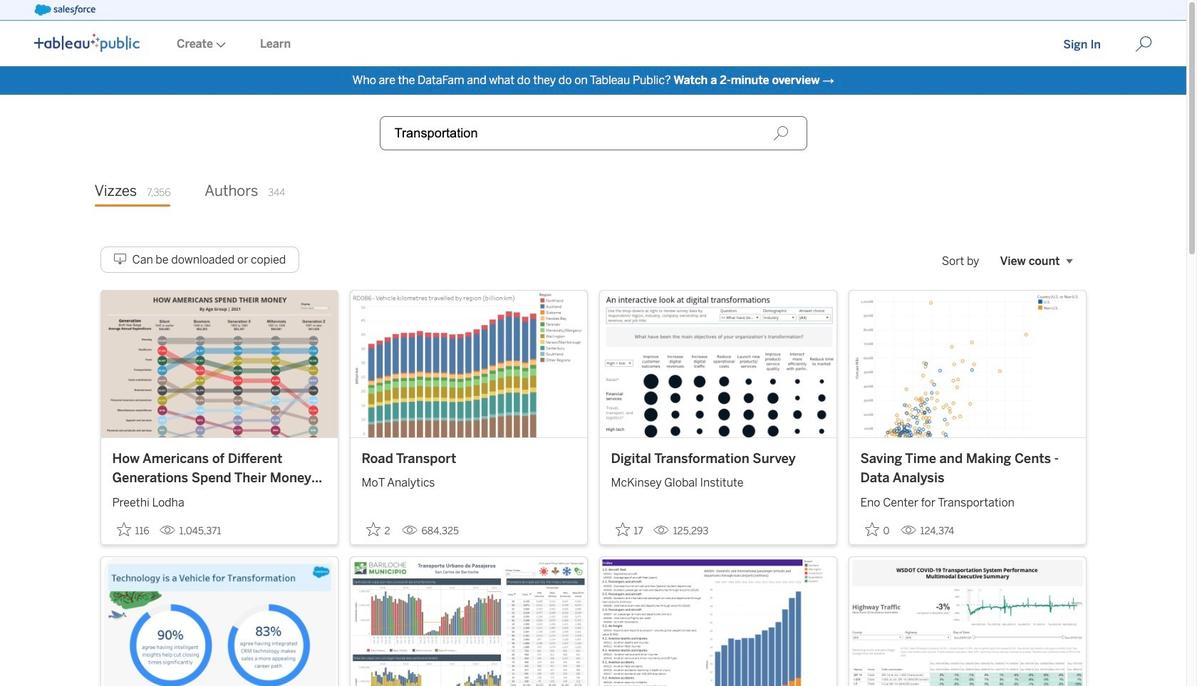 Task type: describe. For each thing, give the bounding box(es) containing it.
go to search image
[[1118, 36, 1170, 53]]

4 add favorite button from the left
[[861, 518, 895, 542]]

3 add favorite image from the left
[[865, 522, 879, 537]]

logo image
[[34, 34, 140, 52]]

search image
[[773, 125, 789, 141]]

Search input field
[[380, 116, 807, 150]]

salesforce logo image
[[34, 4, 95, 16]]

add favorite image
[[616, 522, 630, 537]]



Task type: vqa. For each thing, say whether or not it's contained in the screenshot.
the Search ICON
yes



Task type: locate. For each thing, give the bounding box(es) containing it.
1 add favorite image from the left
[[117, 522, 131, 537]]

3 add favorite button from the left
[[611, 518, 648, 542]]

2 horizontal spatial add favorite image
[[865, 522, 879, 537]]

Add Favorite button
[[112, 518, 154, 542], [362, 518, 396, 542], [611, 518, 648, 542], [861, 518, 895, 542]]

workbook thumbnail image
[[101, 291, 338, 437], [350, 291, 587, 437], [600, 291, 836, 437], [849, 291, 1086, 437], [101, 557, 338, 686], [350, 557, 587, 686], [600, 557, 836, 686], [849, 557, 1086, 686]]

0 horizontal spatial add favorite image
[[117, 522, 131, 537]]

1 add favorite button from the left
[[112, 518, 154, 542]]

1 horizontal spatial add favorite image
[[366, 522, 380, 537]]

create image
[[213, 42, 226, 48]]

2 add favorite image from the left
[[366, 522, 380, 537]]

2 add favorite button from the left
[[362, 518, 396, 542]]

add favorite image
[[117, 522, 131, 537], [366, 522, 380, 537], [865, 522, 879, 537]]



